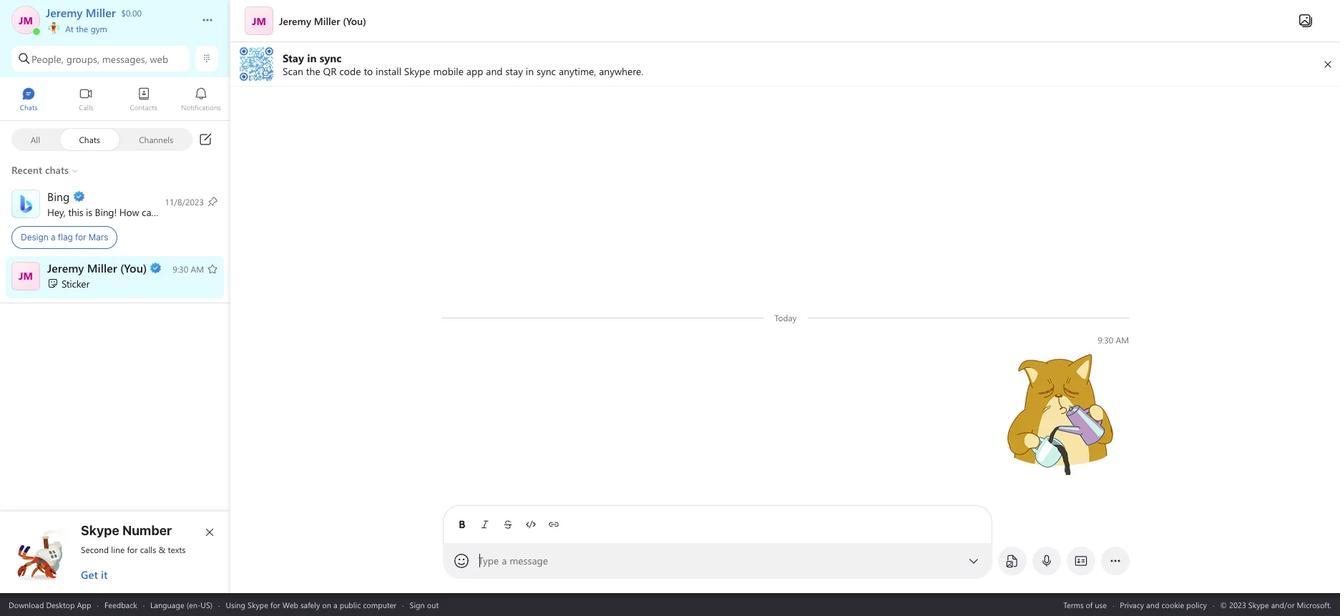Task type: describe. For each thing, give the bounding box(es) containing it.
sign out link
[[410, 599, 439, 610]]

messages,
[[102, 52, 147, 65]]

skype number
[[81, 523, 172, 538]]

terms
[[1064, 599, 1084, 610]]

a for message
[[502, 554, 507, 568]]

line
[[111, 544, 125, 555]]

using skype for web safely on a public computer
[[226, 599, 397, 610]]

design
[[21, 232, 48, 243]]

message
[[510, 554, 548, 568]]

privacy and cookie policy link
[[1120, 599, 1208, 610]]

groups,
[[66, 52, 99, 65]]

is
[[86, 205, 92, 219]]

use
[[1095, 599, 1107, 610]]

am
[[1116, 334, 1129, 346]]

it
[[101, 568, 108, 582]]

you
[[186, 205, 202, 219]]

this
[[68, 205, 83, 219]]

help
[[165, 205, 183, 219]]

second
[[81, 544, 109, 555]]

channels
[[139, 133, 173, 145]]

at
[[65, 23, 74, 34]]

policy
[[1187, 599, 1208, 610]]

1 horizontal spatial skype
[[248, 599, 268, 610]]

people,
[[31, 52, 64, 65]]

privacy and cookie policy
[[1120, 599, 1208, 610]]

for for second line for calls & texts
[[127, 544, 138, 555]]

language
[[150, 599, 184, 610]]

calls
[[140, 544, 156, 555]]

people, groups, messages, web
[[31, 52, 168, 65]]

all
[[31, 133, 40, 145]]

number
[[122, 523, 172, 538]]

9:30 am
[[1098, 334, 1129, 346]]

download
[[9, 599, 44, 610]]

9:30
[[1098, 334, 1114, 346]]

type a message
[[479, 554, 548, 568]]

safely
[[301, 599, 320, 610]]

using skype for web safely on a public computer link
[[226, 599, 397, 610]]

us)
[[201, 599, 213, 610]]

texts
[[168, 544, 186, 555]]

i
[[159, 205, 162, 219]]

hey,
[[47, 205, 66, 219]]

Type a message text field
[[479, 554, 957, 569]]

at the gym
[[63, 23, 107, 34]]

design a flag for mars
[[21, 232, 108, 243]]

privacy
[[1120, 599, 1145, 610]]

download desktop app link
[[9, 599, 91, 610]]



Task type: locate. For each thing, give the bounding box(es) containing it.
a right type
[[502, 554, 507, 568]]

web
[[150, 52, 168, 65]]

a
[[51, 232, 55, 243], [502, 554, 507, 568], [334, 599, 338, 610]]

2 horizontal spatial a
[[502, 554, 507, 568]]

1 horizontal spatial a
[[334, 599, 338, 610]]

sticker button
[[0, 256, 230, 298]]

sign out
[[410, 599, 439, 610]]

get it
[[81, 568, 108, 582]]

mars
[[89, 232, 108, 243]]

a for flag
[[51, 232, 55, 243]]

skype number element
[[12, 523, 218, 582]]

2 horizontal spatial for
[[271, 599, 280, 610]]

chats
[[79, 133, 100, 145]]

tab list
[[0, 81, 230, 120]]

public
[[340, 599, 361, 610]]

2 vertical spatial a
[[334, 599, 338, 610]]

can
[[142, 205, 157, 219]]

2 vertical spatial for
[[271, 599, 280, 610]]

(en-
[[187, 599, 201, 610]]

computer
[[363, 599, 397, 610]]

0 vertical spatial for
[[75, 232, 86, 243]]

terms of use
[[1064, 599, 1107, 610]]

of
[[1086, 599, 1093, 610]]

1 vertical spatial skype
[[248, 599, 268, 610]]

hey, this is bing ! how can i help you today?
[[47, 205, 235, 219]]

gym
[[91, 23, 107, 34]]

for
[[75, 232, 86, 243], [127, 544, 138, 555], [271, 599, 280, 610]]

for inside the skype number element
[[127, 544, 138, 555]]

0 horizontal spatial a
[[51, 232, 55, 243]]

a left the flag
[[51, 232, 55, 243]]

0 horizontal spatial for
[[75, 232, 86, 243]]

terms of use link
[[1064, 599, 1107, 610]]

1 horizontal spatial for
[[127, 544, 138, 555]]

bing
[[95, 205, 114, 219]]

feedback link
[[104, 599, 137, 610]]

feedback
[[104, 599, 137, 610]]

the
[[76, 23, 88, 34]]

0 vertical spatial skype
[[81, 523, 119, 538]]

at the gym button
[[46, 20, 188, 34]]

people, groups, messages, web button
[[11, 46, 190, 72]]

for left the web
[[271, 599, 280, 610]]

today?
[[204, 205, 233, 219]]

skype up second
[[81, 523, 119, 538]]

on
[[322, 599, 331, 610]]

second line for calls & texts
[[81, 544, 186, 555]]

sticker
[[62, 277, 90, 290]]

desktop
[[46, 599, 75, 610]]

sign
[[410, 599, 425, 610]]

for right line
[[127, 544, 138, 555]]

app
[[77, 599, 91, 610]]

0 vertical spatial a
[[51, 232, 55, 243]]

!
[[114, 205, 117, 219]]

out
[[427, 599, 439, 610]]

1 vertical spatial for
[[127, 544, 138, 555]]

for for using skype for web safely on a public computer
[[271, 599, 280, 610]]

download desktop app
[[9, 599, 91, 610]]

a right on
[[334, 599, 338, 610]]

language (en-us)
[[150, 599, 213, 610]]

language (en-us) link
[[150, 599, 213, 610]]

and
[[1147, 599, 1160, 610]]

skype right using
[[248, 599, 268, 610]]

cookie
[[1162, 599, 1185, 610]]

&
[[159, 544, 166, 555]]

type
[[479, 554, 499, 568]]

get
[[81, 568, 98, 582]]

skype
[[81, 523, 119, 538], [248, 599, 268, 610]]

1 vertical spatial a
[[502, 554, 507, 568]]

for right the flag
[[75, 232, 86, 243]]

using
[[226, 599, 246, 610]]

flag
[[58, 232, 73, 243]]

how
[[119, 205, 139, 219]]

0 horizontal spatial skype
[[81, 523, 119, 538]]

web
[[282, 599, 298, 610]]



Task type: vqa. For each thing, say whether or not it's contained in the screenshot.
middle for
yes



